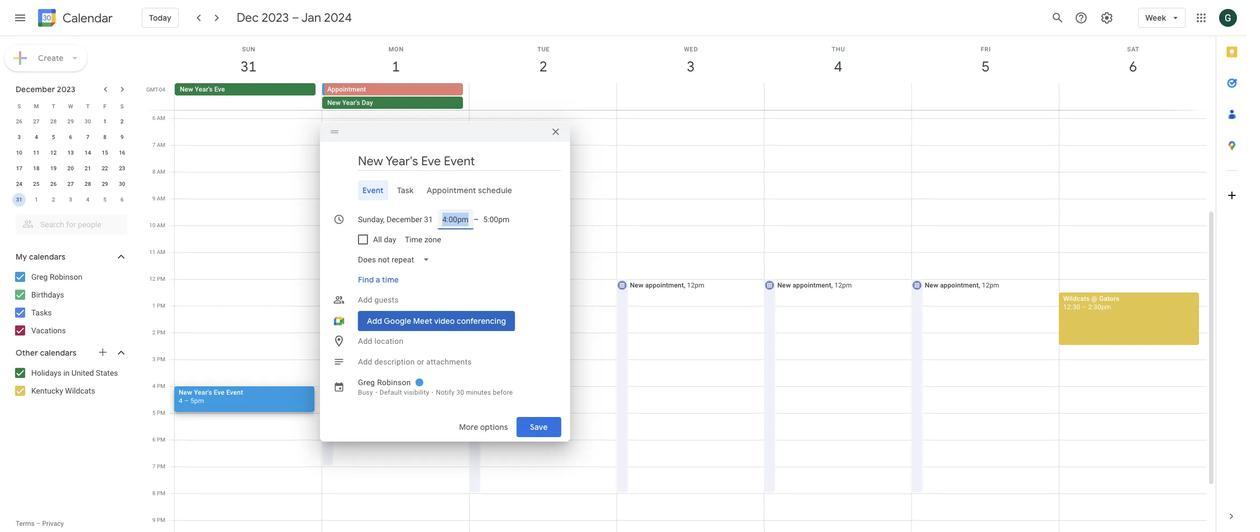 Task type: describe. For each thing, give the bounding box(es) containing it.
2 12pm from the left
[[687, 282, 705, 289]]

minutes
[[466, 389, 491, 397]]

8 for 8 pm
[[152, 491, 156, 497]]

description
[[375, 358, 415, 367]]

23
[[119, 165, 125, 172]]

1 horizontal spatial tab list
[[1217, 36, 1248, 501]]

row containing 31
[[11, 192, 131, 208]]

tab list containing event
[[329, 180, 562, 201]]

visibility
[[404, 389, 429, 397]]

default visibility
[[380, 389, 429, 397]]

pm for 1 pm
[[157, 303, 165, 309]]

other calendars list
[[2, 364, 139, 400]]

appointment for new
[[327, 85, 366, 93]]

1 horizontal spatial 31
[[240, 58, 256, 76]]

row containing 10
[[11, 145, 131, 161]]

appointment schedule button
[[423, 180, 517, 201]]

to element
[[474, 215, 479, 224]]

gmt-
[[146, 87, 159, 93]]

10 for 10 am
[[149, 222, 155, 229]]

appointment for schedule
[[427, 186, 477, 196]]

29 for 29 element at left top
[[102, 181, 108, 187]]

6 am
[[152, 115, 165, 121]]

4 new appointment , 12pm from the left
[[925, 282, 1000, 289]]

january 5 element
[[98, 193, 112, 207]]

add guests
[[358, 296, 399, 305]]

am for 9 am
[[157, 196, 165, 202]]

am for 6 am
[[157, 115, 165, 121]]

row containing 26
[[11, 114, 131, 130]]

27 for 27 element
[[67, 181, 74, 187]]

8 for 8 am
[[152, 169, 155, 175]]

pm for 9 pm
[[157, 517, 165, 524]]

terms – privacy
[[16, 520, 64, 528]]

thu
[[832, 46, 846, 53]]

9 am
[[152, 196, 165, 202]]

4 cell from the left
[[765, 83, 912, 110]]

12 pm
[[149, 276, 165, 282]]

1 horizontal spatial robinson
[[377, 378, 411, 387]]

row group containing 26
[[11, 114, 131, 208]]

27 for november 27 element at the left of page
[[33, 118, 40, 125]]

3 , from the left
[[832, 282, 833, 289]]

states
[[96, 369, 118, 378]]

day
[[362, 99, 373, 107]]

location
[[375, 337, 404, 346]]

9 for 9 pm
[[152, 517, 156, 524]]

6 link
[[1121, 54, 1147, 80]]

m
[[34, 103, 39, 109]]

kentucky wildcats
[[31, 387, 95, 396]]

find a time
[[358, 275, 399, 285]]

14
[[85, 150, 91, 156]]

28 for 'november 28' element
[[50, 118, 57, 125]]

12 for 12
[[50, 150, 57, 156]]

19
[[50, 165, 57, 172]]

my calendars list
[[2, 268, 139, 340]]

12 for 12 pm
[[149, 276, 156, 282]]

other calendars button
[[2, 344, 139, 362]]

before
[[493, 389, 513, 397]]

3 cell from the left
[[617, 83, 765, 110]]

cell containing appointment
[[322, 83, 470, 110]]

f
[[103, 103, 107, 109]]

17
[[16, 165, 22, 172]]

22 element
[[98, 162, 112, 175]]

25 element
[[30, 178, 43, 191]]

1 12pm from the left
[[392, 282, 410, 289]]

4 inside january 4 element
[[86, 197, 89, 203]]

row containing 3
[[11, 130, 131, 145]]

week
[[1146, 13, 1167, 23]]

1 link
[[383, 54, 409, 80]]

8 pm
[[152, 491, 165, 497]]

9 pm
[[152, 517, 165, 524]]

time
[[405, 235, 423, 244]]

7 pm
[[152, 464, 165, 470]]

18
[[33, 165, 40, 172]]

add other calendars image
[[97, 347, 108, 358]]

9 for 9 am
[[152, 196, 155, 202]]

event button
[[358, 180, 388, 201]]

zone
[[425, 235, 442, 244]]

4 , from the left
[[979, 282, 981, 289]]

30 for 'november 30' element
[[85, 118, 91, 125]]

2 pm
[[152, 330, 165, 336]]

21
[[85, 165, 91, 172]]

add for add description or attachments
[[358, 358, 373, 367]]

november 26 element
[[12, 115, 26, 129]]

6 pm
[[152, 437, 165, 443]]

– inside wildcats @ gators 12:30 – 2:30pm
[[1083, 303, 1087, 311]]

2 , from the left
[[684, 282, 686, 289]]

dec 2023 – jan 2024
[[237, 10, 352, 26]]

mon 1
[[389, 46, 404, 76]]

terms
[[16, 520, 34, 528]]

gmt-04
[[146, 87, 165, 93]]

11 for 11
[[33, 150, 40, 156]]

task
[[397, 186, 414, 196]]

today button
[[142, 4, 179, 31]]

20
[[67, 165, 74, 172]]

3 link
[[678, 54, 704, 80]]

new inside button
[[180, 85, 193, 93]]

10 am
[[149, 222, 165, 229]]

pm for 5 pm
[[157, 410, 165, 416]]

event inside button
[[363, 186, 384, 196]]

today
[[149, 13, 171, 23]]

add description or attachments
[[358, 358, 472, 367]]

13 element
[[64, 146, 77, 160]]

6 for 6 pm
[[152, 437, 156, 443]]

am for 10 am
[[157, 222, 165, 229]]

04
[[159, 87, 165, 93]]

5 link
[[973, 54, 999, 80]]

january 3 element
[[64, 193, 77, 207]]

year's for new year's eve event 4 – 5pm
[[194, 389, 212, 397]]

3 new appointment , 12pm from the left
[[778, 282, 852, 289]]

w
[[68, 103, 73, 109]]

7 for 7
[[86, 134, 89, 140]]

december
[[16, 84, 55, 94]]

add for add location
[[358, 337, 373, 346]]

am for 11 am
[[157, 249, 165, 255]]

attachments
[[427, 358, 472, 367]]

10 element
[[12, 146, 26, 160]]

– inside new year's eve event 4 – 5pm
[[184, 397, 189, 405]]

Add title text field
[[358, 153, 562, 170]]

2 down 26 'element'
[[52, 197, 55, 203]]

31 cell
[[11, 192, 28, 208]]

thu 4
[[832, 46, 846, 76]]

28 element
[[81, 178, 95, 191]]

pm for 7 pm
[[157, 464, 165, 470]]

notify 30 minutes before
[[436, 389, 513, 397]]

birthdays
[[31, 291, 64, 299]]

15 element
[[98, 146, 112, 160]]

robinson inside my calendars list
[[50, 273, 82, 282]]

main drawer image
[[13, 11, 27, 25]]

1 t from the left
[[52, 103, 55, 109]]

4 down november 27 element at the left of page
[[35, 134, 38, 140]]

2023 for dec
[[262, 10, 289, 26]]

– left jan
[[292, 10, 299, 26]]

privacy link
[[42, 520, 64, 528]]

other calendars
[[16, 348, 77, 358]]

fri
[[981, 46, 992, 53]]

Start date text field
[[358, 213, 434, 226]]

pm for 12 pm
[[157, 276, 165, 282]]

10 for 10
[[16, 150, 22, 156]]

calendar
[[63, 10, 113, 26]]

3 inside wed 3
[[686, 58, 694, 76]]

16 element
[[115, 146, 129, 160]]

my
[[16, 252, 27, 262]]

12 element
[[47, 146, 60, 160]]

5 pm
[[152, 410, 165, 416]]

calendars for my calendars
[[29, 252, 66, 262]]

mon
[[389, 46, 404, 53]]

26 element
[[47, 178, 60, 191]]

sat 6
[[1128, 46, 1140, 76]]

End time text field
[[483, 213, 510, 226]]

find
[[358, 275, 374, 285]]

7 for 7 am
[[152, 142, 155, 148]]

appointment new year's day
[[327, 85, 373, 107]]

week button
[[1139, 4, 1186, 31]]

wildcats inside other calendars list
[[65, 387, 95, 396]]

pm for 3 pm
[[157, 356, 165, 363]]

28 for 28 element
[[85, 181, 91, 187]]

holidays in united states
[[31, 369, 118, 378]]

2 s from the left
[[120, 103, 124, 109]]

event inside new year's eve event 4 – 5pm
[[226, 389, 243, 397]]

31 element
[[12, 193, 26, 207]]

12:30
[[1064, 303, 1081, 311]]

time
[[382, 275, 399, 285]]

27 element
[[64, 178, 77, 191]]

7 am
[[152, 142, 165, 148]]

2 appointment from the left
[[646, 282, 684, 289]]

– right start time text field
[[474, 215, 479, 224]]

6 down november 29 element on the left top of page
[[69, 134, 72, 140]]

greg robinson inside my calendars list
[[31, 273, 82, 282]]

grid containing 31
[[143, 36, 1216, 532]]

my calendars button
[[2, 248, 139, 266]]

default
[[380, 389, 402, 397]]

add guests button
[[354, 290, 562, 310]]

add for add guests
[[358, 296, 373, 305]]

4 link
[[826, 54, 852, 80]]

1 inside "element"
[[35, 197, 38, 203]]

tue 2
[[538, 46, 550, 76]]

5pm
[[191, 397, 204, 405]]

3 up 4 pm
[[152, 356, 156, 363]]

pm for 2 pm
[[157, 330, 165, 336]]



Task type: vqa. For each thing, say whether or not it's contained in the screenshot.
bottom 2023
yes



Task type: locate. For each thing, give the bounding box(es) containing it.
row containing s
[[11, 98, 131, 114]]

guests
[[375, 296, 399, 305]]

12 inside december 2023 grid
[[50, 150, 57, 156]]

1 horizontal spatial appointment
[[427, 186, 477, 196]]

9
[[121, 134, 124, 140], [152, 196, 155, 202], [152, 517, 156, 524]]

am down '9 am'
[[157, 222, 165, 229]]

9 inside december 2023 grid
[[121, 134, 124, 140]]

new year's day button
[[322, 97, 463, 109]]

year's inside new year's eve event 4 – 5pm
[[194, 389, 212, 397]]

8 up 15
[[103, 134, 107, 140]]

eve for new year's eve event 4 – 5pm
[[214, 389, 225, 397]]

28 right november 27 element at the left of page
[[50, 118, 57, 125]]

pm down 3 pm
[[157, 383, 165, 389]]

january 1 element
[[30, 193, 43, 207]]

2 horizontal spatial 30
[[457, 389, 464, 397]]

1 pm from the top
[[157, 276, 165, 282]]

november 29 element
[[64, 115, 77, 129]]

new year's eve event 4 – 5pm
[[179, 389, 243, 405]]

–
[[292, 10, 299, 26], [474, 215, 479, 224], [1083, 303, 1087, 311], [184, 397, 189, 405], [36, 520, 41, 528]]

time zone
[[405, 235, 442, 244]]

7 for 7 pm
[[152, 464, 156, 470]]

year's inside new year's eve button
[[195, 85, 213, 93]]

all
[[373, 235, 382, 244]]

Start time text field
[[443, 213, 469, 226]]

1 vertical spatial 31
[[16, 197, 22, 203]]

0 vertical spatial 31
[[240, 58, 256, 76]]

notify
[[436, 389, 455, 397]]

task button
[[393, 180, 418, 201]]

greg up birthdays at the bottom left of page
[[31, 273, 48, 282]]

6 up 7 am
[[152, 115, 155, 121]]

pm up "8 pm" at bottom left
[[157, 464, 165, 470]]

1 horizontal spatial greg robinson
[[358, 378, 411, 387]]

1 vertical spatial 9
[[152, 196, 155, 202]]

0 vertical spatial appointment
[[327, 85, 366, 93]]

eve for new year's eve
[[214, 85, 225, 93]]

year's up 5pm
[[194, 389, 212, 397]]

10 inside 10 element
[[16, 150, 22, 156]]

1 vertical spatial 2023
[[57, 84, 75, 94]]

year's for new year's eve
[[195, 85, 213, 93]]

cell down "5" link
[[912, 83, 1059, 110]]

robinson down the my calendars dropdown button
[[50, 273, 82, 282]]

row up november 29 element on the left top of page
[[11, 98, 131, 114]]

january 2 element
[[47, 193, 60, 207]]

greg robinson up birthdays at the bottom left of page
[[31, 273, 82, 282]]

7 up 8 am
[[152, 142, 155, 148]]

0 horizontal spatial 30
[[85, 118, 91, 125]]

1 horizontal spatial 27
[[67, 181, 74, 187]]

0 vertical spatial 29
[[67, 118, 74, 125]]

row
[[170, 83, 1216, 110], [11, 98, 131, 114], [11, 114, 131, 130], [11, 130, 131, 145], [11, 145, 131, 161], [11, 161, 131, 177], [11, 177, 131, 192], [11, 192, 131, 208]]

cell down 6 link
[[1059, 83, 1207, 110]]

cell
[[322, 83, 470, 110], [470, 83, 617, 110], [617, 83, 765, 110], [765, 83, 912, 110], [912, 83, 1059, 110], [1059, 83, 1207, 110]]

new year's eve button
[[175, 83, 316, 96]]

pm up the 1 pm
[[157, 276, 165, 282]]

1 horizontal spatial 2023
[[262, 10, 289, 26]]

pm up 6 pm
[[157, 410, 165, 416]]

calendar heading
[[60, 10, 113, 26]]

my calendars
[[16, 252, 66, 262]]

10 up 11 am
[[149, 222, 155, 229]]

1 horizontal spatial 11
[[149, 249, 155, 255]]

wildcats up 12:30
[[1064, 295, 1090, 303]]

january 6 element
[[115, 193, 129, 207]]

1 horizontal spatial 26
[[50, 181, 57, 187]]

0 horizontal spatial 12
[[50, 150, 57, 156]]

20 element
[[64, 162, 77, 175]]

1 down the mon
[[391, 58, 399, 76]]

1 vertical spatial robinson
[[377, 378, 411, 387]]

1 vertical spatial 11
[[149, 249, 155, 255]]

26 inside 'element'
[[50, 181, 57, 187]]

5 pm from the top
[[157, 383, 165, 389]]

8 inside 'row'
[[103, 134, 107, 140]]

2023 for december
[[57, 84, 75, 94]]

2023 right dec
[[262, 10, 289, 26]]

0 horizontal spatial tab list
[[329, 180, 562, 201]]

1 vertical spatial 27
[[67, 181, 74, 187]]

1 horizontal spatial t
[[86, 103, 90, 109]]

eve inside new year's eve event 4 – 5pm
[[214, 389, 225, 397]]

0 vertical spatial calendars
[[29, 252, 66, 262]]

8 up '9 am'
[[152, 169, 155, 175]]

1 vertical spatial 10
[[149, 222, 155, 229]]

0 vertical spatial 26
[[16, 118, 22, 125]]

row up 27 element
[[11, 161, 131, 177]]

1 vertical spatial 8
[[152, 169, 155, 175]]

november 30 element
[[81, 115, 95, 129]]

2 vertical spatial year's
[[194, 389, 212, 397]]

2 pm from the top
[[157, 303, 165, 309]]

am for 7 am
[[157, 142, 165, 148]]

2
[[539, 58, 547, 76], [121, 118, 124, 125], [52, 197, 55, 203], [152, 330, 156, 336]]

5 up 6 pm
[[152, 410, 156, 416]]

11 element
[[30, 146, 43, 160]]

22
[[102, 165, 108, 172]]

0 horizontal spatial event
[[226, 389, 243, 397]]

0 vertical spatial 8
[[103, 134, 107, 140]]

new inside new year's eve event 4 – 5pm
[[179, 389, 192, 397]]

all day
[[373, 235, 396, 244]]

9 pm from the top
[[157, 491, 165, 497]]

year's right 04
[[195, 85, 213, 93]]

tab list
[[1217, 36, 1248, 501], [329, 180, 562, 201]]

6 am from the top
[[157, 249, 165, 255]]

1 vertical spatial 28
[[85, 181, 91, 187]]

1 cell from the left
[[322, 83, 470, 110]]

2 vertical spatial 30
[[457, 389, 464, 397]]

0 vertical spatial eve
[[214, 85, 225, 93]]

12
[[50, 150, 57, 156], [149, 276, 156, 282]]

1 , from the left
[[389, 282, 391, 289]]

pm
[[157, 276, 165, 282], [157, 303, 165, 309], [157, 330, 165, 336], [157, 356, 165, 363], [157, 383, 165, 389], [157, 410, 165, 416], [157, 437, 165, 443], [157, 464, 165, 470], [157, 491, 165, 497], [157, 517, 165, 524]]

row containing 24
[[11, 177, 131, 192]]

1 horizontal spatial s
[[120, 103, 124, 109]]

– left 5pm
[[184, 397, 189, 405]]

9 for 9
[[121, 134, 124, 140]]

26
[[16, 118, 22, 125], [50, 181, 57, 187]]

row down 3 link
[[170, 83, 1216, 110]]

6 inside sat 6
[[1129, 58, 1137, 76]]

row containing new year's eve
[[170, 83, 1216, 110]]

19 element
[[47, 162, 60, 175]]

t up 'november 30' element
[[86, 103, 90, 109]]

29 down 22 element
[[102, 181, 108, 187]]

27 down 20 element
[[67, 181, 74, 187]]

26 down 19 element
[[50, 181, 57, 187]]

greg inside my calendars list
[[31, 273, 48, 282]]

12 up the 19
[[50, 150, 57, 156]]

row down 20 element
[[11, 177, 131, 192]]

0 horizontal spatial 10
[[16, 150, 22, 156]]

0 vertical spatial 11
[[33, 150, 40, 156]]

30
[[85, 118, 91, 125], [119, 181, 125, 187], [457, 389, 464, 397]]

1 vertical spatial greg
[[358, 378, 375, 387]]

6 cell from the left
[[1059, 83, 1207, 110]]

appointment button
[[325, 83, 463, 96]]

t up 'november 28' element
[[52, 103, 55, 109]]

0 vertical spatial event
[[363, 186, 384, 196]]

wildcats @ gators 12:30 – 2:30pm
[[1064, 295, 1120, 311]]

0 horizontal spatial 31
[[16, 197, 22, 203]]

jan
[[301, 10, 321, 26]]

4 inside new year's eve event 4 – 5pm
[[179, 397, 183, 405]]

7 down 'november 30' element
[[86, 134, 89, 140]]

5 cell from the left
[[912, 83, 1059, 110]]

1 vertical spatial greg robinson
[[358, 378, 411, 387]]

s right f
[[120, 103, 124, 109]]

s up november 26 element at the left of the page
[[18, 103, 21, 109]]

30 for 30 element
[[119, 181, 125, 187]]

november 28 element
[[47, 115, 60, 129]]

1 vertical spatial 29
[[102, 181, 108, 187]]

11
[[33, 150, 40, 156], [149, 249, 155, 255]]

year's left day
[[342, 99, 360, 107]]

9 up 10 am
[[152, 196, 155, 202]]

0 vertical spatial add
[[358, 296, 373, 305]]

4 inside thu 4
[[834, 58, 842, 76]]

fri 5
[[981, 46, 992, 76]]

6 pm from the top
[[157, 410, 165, 416]]

december 2023
[[16, 84, 75, 94]]

30 element
[[115, 178, 129, 191]]

0 horizontal spatial wildcats
[[65, 387, 95, 396]]

2 t from the left
[[86, 103, 90, 109]]

cell down 2 link
[[470, 83, 617, 110]]

@
[[1092, 295, 1098, 303]]

1 vertical spatial add
[[358, 337, 373, 346]]

4 left 5pm
[[179, 397, 183, 405]]

add
[[358, 296, 373, 305], [358, 337, 373, 346], [358, 358, 373, 367]]

eve inside button
[[214, 85, 225, 93]]

0 vertical spatial wildcats
[[1064, 295, 1090, 303]]

5
[[981, 58, 989, 76], [52, 134, 55, 140], [103, 197, 107, 203], [152, 410, 156, 416]]

add inside dropdown button
[[358, 296, 373, 305]]

pm for 8 pm
[[157, 491, 165, 497]]

31 link
[[236, 54, 261, 80]]

1 vertical spatial 7
[[152, 142, 155, 148]]

settings menu image
[[1101, 11, 1114, 25]]

1 down 25 element
[[35, 197, 38, 203]]

greg
[[31, 273, 48, 282], [358, 378, 375, 387]]

17 element
[[12, 162, 26, 175]]

1 vertical spatial eve
[[214, 389, 225, 397]]

november 27 element
[[30, 115, 43, 129]]

2023 up w
[[57, 84, 75, 94]]

30 right november 29 element on the left top of page
[[85, 118, 91, 125]]

pm up 4 pm
[[157, 356, 165, 363]]

terms link
[[16, 520, 34, 528]]

29 element
[[98, 178, 112, 191]]

find a time button
[[354, 270, 404, 290]]

4 am from the top
[[157, 196, 165, 202]]

kentucky
[[31, 387, 63, 396]]

6 for 6 am
[[152, 115, 155, 121]]

cell down 3 link
[[617, 83, 765, 110]]

4 appointment from the left
[[941, 282, 979, 289]]

2 vertical spatial 7
[[152, 464, 156, 470]]

create
[[38, 53, 64, 63]]

2 new appointment , 12pm from the left
[[630, 282, 705, 289]]

pm down "8 pm" at bottom left
[[157, 517, 165, 524]]

new inside appointment new year's day
[[327, 99, 341, 107]]

pm for 4 pm
[[157, 383, 165, 389]]

3 down november 26 element at the left of the page
[[18, 134, 21, 140]]

appointment up day
[[327, 85, 366, 93]]

tasks
[[31, 308, 52, 317]]

26 for november 26 element at the left of the page
[[16, 118, 22, 125]]

24
[[16, 181, 22, 187]]

30 right notify
[[457, 389, 464, 397]]

tue
[[538, 46, 550, 53]]

7 pm from the top
[[157, 437, 165, 443]]

0 horizontal spatial s
[[18, 103, 21, 109]]

8 for 8
[[103, 134, 107, 140]]

4 12pm from the left
[[982, 282, 1000, 289]]

10 pm from the top
[[157, 517, 165, 524]]

2 inside tue 2
[[539, 58, 547, 76]]

23 element
[[115, 162, 129, 175]]

2 add from the top
[[358, 337, 373, 346]]

vacations
[[31, 326, 66, 335]]

add location
[[358, 337, 404, 346]]

privacy
[[42, 520, 64, 528]]

appointment schedule
[[427, 186, 513, 196]]

31 down 24 element
[[16, 197, 22, 203]]

29 for november 29 element on the left top of page
[[67, 118, 74, 125]]

0 vertical spatial greg robinson
[[31, 273, 82, 282]]

calendar element
[[36, 7, 113, 31]]

11 up 18
[[33, 150, 40, 156]]

Search for people text field
[[22, 215, 121, 235]]

4 down 3 pm
[[152, 383, 156, 389]]

add down find
[[358, 296, 373, 305]]

appointment up start time text field
[[427, 186, 477, 196]]

3 am from the top
[[157, 169, 165, 175]]

16
[[119, 150, 125, 156]]

time zone button
[[401, 230, 446, 250]]

0 horizontal spatial 26
[[16, 118, 22, 125]]

pm down 5 pm
[[157, 437, 165, 443]]

4 pm
[[152, 383, 165, 389]]

calendars for other calendars
[[40, 348, 77, 358]]

am up 12 pm
[[157, 249, 165, 255]]

2 vertical spatial 9
[[152, 517, 156, 524]]

0 horizontal spatial 28
[[50, 118, 57, 125]]

wed 3
[[684, 46, 699, 76]]

1 inside mon 1
[[391, 58, 399, 76]]

2 up 3 pm
[[152, 330, 156, 336]]

0 horizontal spatial 11
[[33, 150, 40, 156]]

1 horizontal spatial greg
[[358, 378, 375, 387]]

3 appointment from the left
[[793, 282, 832, 289]]

pm down 7 pm
[[157, 491, 165, 497]]

29 down w
[[67, 118, 74, 125]]

0 vertical spatial robinson
[[50, 273, 82, 282]]

26 left november 27 element at the left of page
[[16, 118, 22, 125]]

add left location
[[358, 337, 373, 346]]

1 vertical spatial event
[[226, 389, 243, 397]]

1 vertical spatial 26
[[50, 181, 57, 187]]

3 pm from the top
[[157, 330, 165, 336]]

am for 8 am
[[157, 169, 165, 175]]

gators
[[1100, 295, 1120, 303]]

am up '9 am'
[[157, 169, 165, 175]]

1 vertical spatial year's
[[342, 99, 360, 107]]

1 horizontal spatial wildcats
[[1064, 295, 1090, 303]]

8
[[103, 134, 107, 140], [152, 169, 155, 175], [152, 491, 156, 497]]

pm for 6 pm
[[157, 437, 165, 443]]

0 horizontal spatial appointment
[[327, 85, 366, 93]]

wildcats down united
[[65, 387, 95, 396]]

january 4 element
[[81, 193, 95, 207]]

year's inside appointment new year's day
[[342, 99, 360, 107]]

6 down the sat
[[1129, 58, 1137, 76]]

pm up 3 pm
[[157, 330, 165, 336]]

1 horizontal spatial 12
[[149, 276, 156, 282]]

24 element
[[12, 178, 26, 191]]

grid
[[143, 36, 1216, 532]]

appointment inside button
[[427, 186, 477, 196]]

greg up busy
[[358, 378, 375, 387]]

4
[[834, 58, 842, 76], [35, 134, 38, 140], [86, 197, 89, 203], [152, 383, 156, 389], [179, 397, 183, 405]]

1 add from the top
[[358, 296, 373, 305]]

year's
[[195, 85, 213, 93], [342, 99, 360, 107], [194, 389, 212, 397]]

calendars
[[29, 252, 66, 262], [40, 348, 77, 358]]

10 up 17
[[16, 150, 22, 156]]

s
[[18, 103, 21, 109], [120, 103, 124, 109]]

event
[[363, 186, 384, 196], [226, 389, 243, 397]]

21 element
[[81, 162, 95, 175]]

2 up 16
[[121, 118, 124, 125]]

4 pm from the top
[[157, 356, 165, 363]]

0 vertical spatial 10
[[16, 150, 22, 156]]

3 12pm from the left
[[835, 282, 852, 289]]

3 pm
[[152, 356, 165, 363]]

0 vertical spatial 27
[[33, 118, 40, 125]]

1 down f
[[103, 118, 107, 125]]

3 add from the top
[[358, 358, 373, 367]]

0 vertical spatial 12
[[50, 150, 57, 156]]

1 s from the left
[[18, 103, 21, 109]]

0 horizontal spatial 27
[[33, 118, 40, 125]]

busy
[[358, 389, 373, 397]]

2 cell from the left
[[470, 83, 617, 110]]

28 down 21 element
[[85, 181, 91, 187]]

1 down 12 pm
[[152, 303, 156, 309]]

holidays
[[31, 369, 61, 378]]

4 down thu
[[834, 58, 842, 76]]

6 for january 6 element
[[121, 197, 124, 203]]

am up 8 am
[[157, 142, 165, 148]]

row down w
[[11, 114, 131, 130]]

5 inside the fri 5
[[981, 58, 989, 76]]

31 down sun
[[240, 58, 256, 76]]

5 down fri
[[981, 58, 989, 76]]

wildcats
[[1064, 295, 1090, 303], [65, 387, 95, 396]]

3 down 27 element
[[69, 197, 72, 203]]

0 horizontal spatial t
[[52, 103, 55, 109]]

0 horizontal spatial robinson
[[50, 273, 82, 282]]

12 down 11 am
[[149, 276, 156, 282]]

4 down 28 element
[[86, 197, 89, 203]]

5 am from the top
[[157, 222, 165, 229]]

1 vertical spatial wildcats
[[65, 387, 95, 396]]

new year's eve
[[180, 85, 225, 93]]

0 vertical spatial 7
[[86, 134, 89, 140]]

– right 'terms' link
[[36, 520, 41, 528]]

11 down 10 am
[[149, 249, 155, 255]]

0 vertical spatial 9
[[121, 134, 124, 140]]

0 vertical spatial greg
[[31, 273, 48, 282]]

29
[[67, 118, 74, 125], [102, 181, 108, 187]]

15
[[102, 150, 108, 156]]

26 for 26 'element'
[[50, 181, 57, 187]]

3 down "wed"
[[686, 58, 694, 76]]

3
[[686, 58, 694, 76], [18, 134, 21, 140], [69, 197, 72, 203], [152, 356, 156, 363]]

pm up 2 pm
[[157, 303, 165, 309]]

1 horizontal spatial 29
[[102, 181, 108, 187]]

0 horizontal spatial greg
[[31, 273, 48, 282]]

5 down 29 element at left top
[[103, 197, 107, 203]]

6 down 30 element
[[121, 197, 124, 203]]

0 vertical spatial 30
[[85, 118, 91, 125]]

12pm
[[392, 282, 410, 289], [687, 282, 705, 289], [835, 282, 852, 289], [982, 282, 1000, 289]]

add down 'add location'
[[358, 358, 373, 367]]

eve
[[214, 85, 225, 93], [214, 389, 225, 397]]

1 horizontal spatial event
[[363, 186, 384, 196]]

1 vertical spatial appointment
[[427, 186, 477, 196]]

row up 13
[[11, 130, 131, 145]]

1 appointment from the left
[[350, 282, 389, 289]]

11 inside december 2023 grid
[[33, 150, 40, 156]]

18 element
[[30, 162, 43, 175]]

0 vertical spatial 28
[[50, 118, 57, 125]]

8 pm from the top
[[157, 464, 165, 470]]

2 vertical spatial add
[[358, 358, 373, 367]]

am down 8 am
[[157, 196, 165, 202]]

5 down 'november 28' element
[[52, 134, 55, 140]]

8 am
[[152, 169, 165, 175]]

day
[[384, 235, 396, 244]]

wildcats inside wildcats @ gators 12:30 – 2:30pm
[[1064, 295, 1090, 303]]

december 2023 grid
[[11, 98, 131, 208]]

31 inside cell
[[16, 197, 22, 203]]

row group
[[11, 114, 131, 208]]

6
[[1129, 58, 1137, 76], [152, 115, 155, 121], [69, 134, 72, 140], [121, 197, 124, 203], [152, 437, 156, 443]]

7 inside december 2023 grid
[[86, 134, 89, 140]]

31
[[240, 58, 256, 76], [16, 197, 22, 203]]

1 horizontal spatial 10
[[149, 222, 155, 229]]

row up 20
[[11, 145, 131, 161]]

1 horizontal spatial 30
[[119, 181, 125, 187]]

1 vertical spatial 30
[[119, 181, 125, 187]]

2 am from the top
[[157, 142, 165, 148]]

27 down m
[[33, 118, 40, 125]]

0 vertical spatial 2023
[[262, 10, 289, 26]]

robinson up default
[[377, 378, 411, 387]]

0 vertical spatial year's
[[195, 85, 213, 93]]

a
[[376, 275, 380, 285]]

30 down the 23 element
[[119, 181, 125, 187]]

row inside grid
[[170, 83, 1216, 110]]

0 horizontal spatial 29
[[67, 118, 74, 125]]

1 vertical spatial 12
[[149, 276, 156, 282]]

1 am from the top
[[157, 115, 165, 121]]

9 up 16
[[121, 134, 124, 140]]

greg robinson up default
[[358, 378, 411, 387]]

2 vertical spatial 8
[[152, 491, 156, 497]]

other
[[16, 348, 38, 358]]

14 element
[[81, 146, 95, 160]]

in
[[63, 369, 70, 378]]

1 vertical spatial calendars
[[40, 348, 77, 358]]

1 horizontal spatial 28
[[85, 181, 91, 187]]

1 new appointment , 12pm from the left
[[335, 282, 410, 289]]

row containing 17
[[11, 161, 131, 177]]

2 down tue
[[539, 58, 547, 76]]

None field
[[354, 250, 439, 270]]

cell down the 1 link
[[322, 83, 470, 110]]

11 for 11 am
[[149, 249, 155, 255]]

None search field
[[0, 210, 139, 235]]

appointment inside appointment new year's day
[[327, 85, 366, 93]]

0 horizontal spatial 2023
[[57, 84, 75, 94]]

0 horizontal spatial greg robinson
[[31, 273, 82, 282]]



